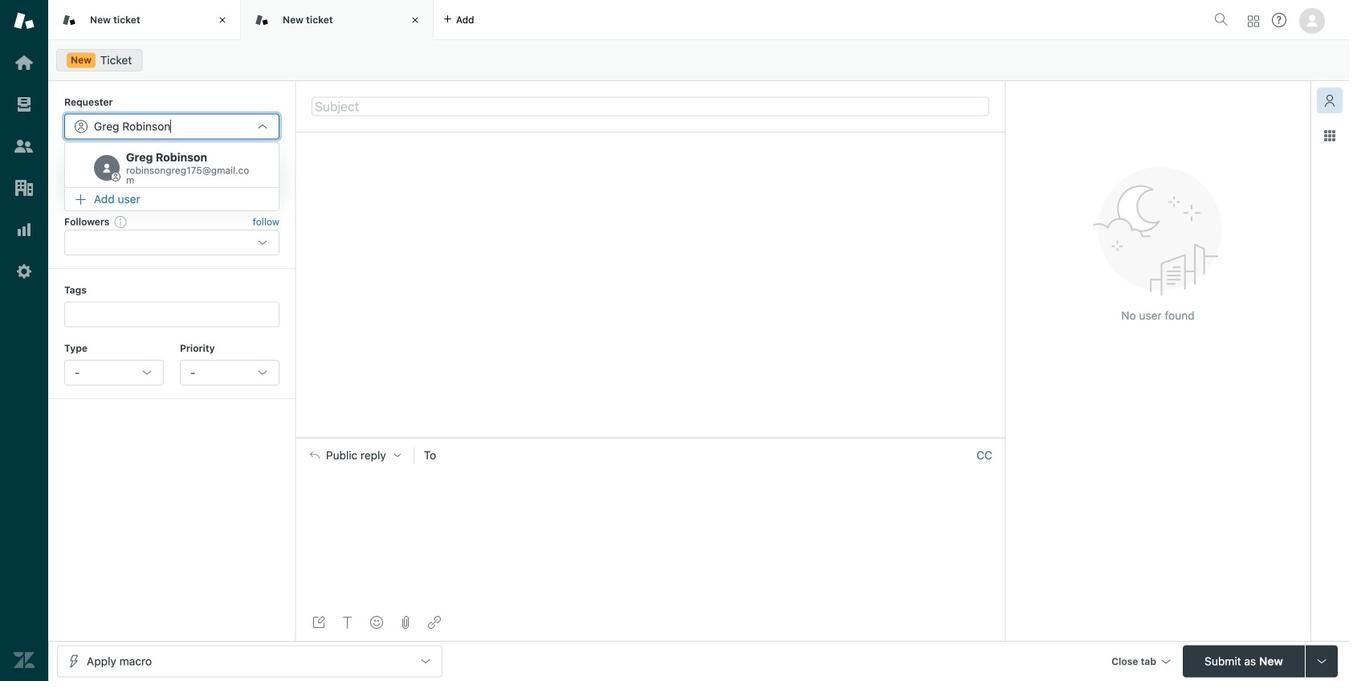 Task type: vqa. For each thing, say whether or not it's contained in the screenshot.
Mar 11 11:04 Text Field
no



Task type: describe. For each thing, give the bounding box(es) containing it.
1 tab from the left
[[48, 0, 241, 40]]

zendesk products image
[[1249, 16, 1260, 27]]

search name or contact info field
[[94, 119, 250, 134]]

add attachment image
[[399, 616, 412, 629]]

customer context image
[[1324, 94, 1337, 107]]

customers image
[[14, 136, 35, 157]]

zendesk image
[[14, 650, 35, 671]]

insert emojis image
[[370, 616, 383, 629]]

secondary element
[[48, 44, 1350, 76]]

get started image
[[14, 52, 35, 73]]

organizations image
[[14, 178, 35, 198]]

displays possible ticket submission types image
[[1316, 655, 1329, 668]]

Subject field
[[312, 97, 990, 116]]

tabs tab list
[[48, 0, 1208, 40]]

close image
[[407, 12, 423, 28]]

reporting image
[[14, 219, 35, 240]]

main element
[[0, 0, 48, 681]]

close image
[[215, 12, 231, 28]]



Task type: locate. For each thing, give the bounding box(es) containing it.
format text image
[[341, 616, 354, 629]]

minimize composer image
[[644, 431, 657, 444]]

apps image
[[1324, 129, 1337, 142]]

info on adding followers image
[[114, 215, 127, 228]]

draft mode image
[[313, 616, 325, 629]]

2 tab from the left
[[241, 0, 434, 40]]

list box
[[64, 142, 280, 211]]

tab
[[48, 0, 241, 40], [241, 0, 434, 40]]

option
[[65, 146, 279, 188]]

views image
[[14, 94, 35, 115]]

admin image
[[14, 261, 35, 282]]

zendesk support image
[[14, 10, 35, 31]]

add link (cmd k) image
[[428, 616, 441, 629]]

get help image
[[1273, 13, 1287, 27]]



